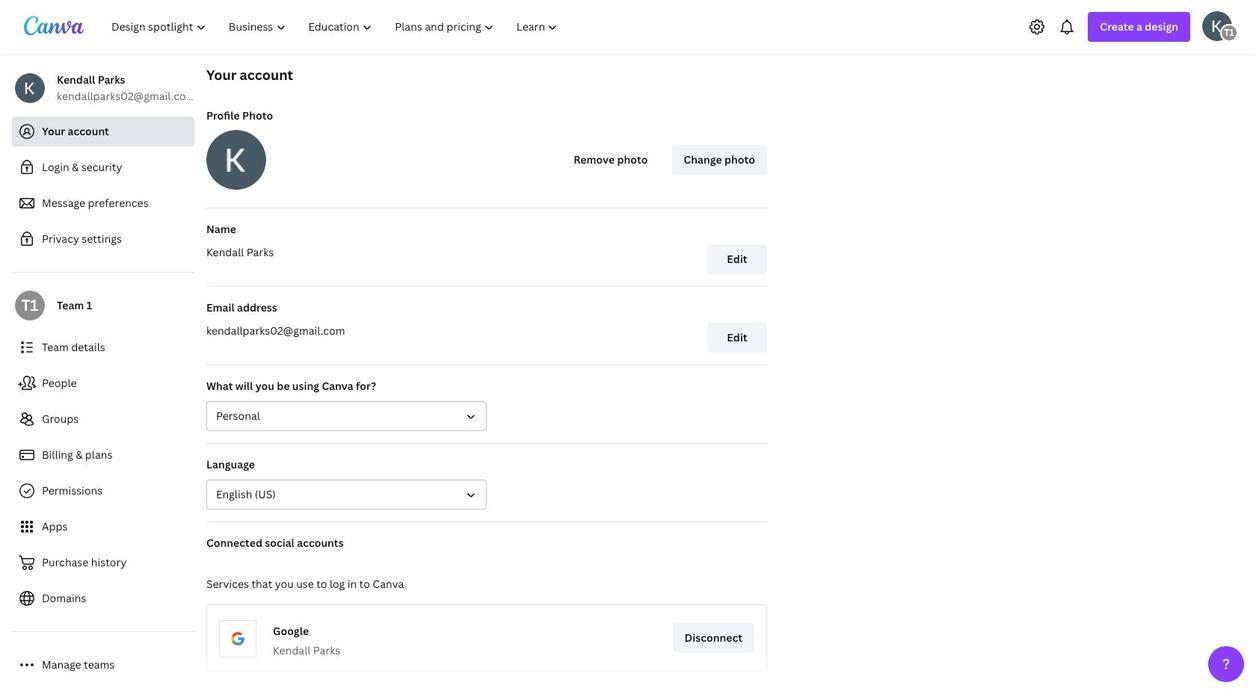 Task type: locate. For each thing, give the bounding box(es) containing it.
team 1 image
[[1221, 24, 1239, 42], [15, 291, 45, 321]]

Language: English (US) button
[[206, 480, 487, 510]]

top level navigation element
[[102, 12, 571, 42]]

1 vertical spatial team 1 image
[[15, 291, 45, 321]]

0 vertical spatial team 1 image
[[1221, 24, 1239, 42]]

1 horizontal spatial team 1 image
[[1221, 24, 1239, 42]]

0 horizontal spatial team 1 image
[[15, 291, 45, 321]]

team 1 element
[[1221, 24, 1239, 42], [15, 291, 45, 321]]

kendall parks image
[[1203, 11, 1233, 41]]

1 vertical spatial team 1 element
[[15, 291, 45, 321]]

0 vertical spatial team 1 element
[[1221, 24, 1239, 42]]

None button
[[206, 402, 487, 432]]

1 horizontal spatial team 1 element
[[1221, 24, 1239, 42]]



Task type: describe. For each thing, give the bounding box(es) containing it.
team 1 image for the left team 1 element
[[15, 291, 45, 321]]

0 horizontal spatial team 1 element
[[15, 291, 45, 321]]

team 1 image for right team 1 element
[[1221, 24, 1239, 42]]



Task type: vqa. For each thing, say whether or not it's contained in the screenshot.
the top On
no



